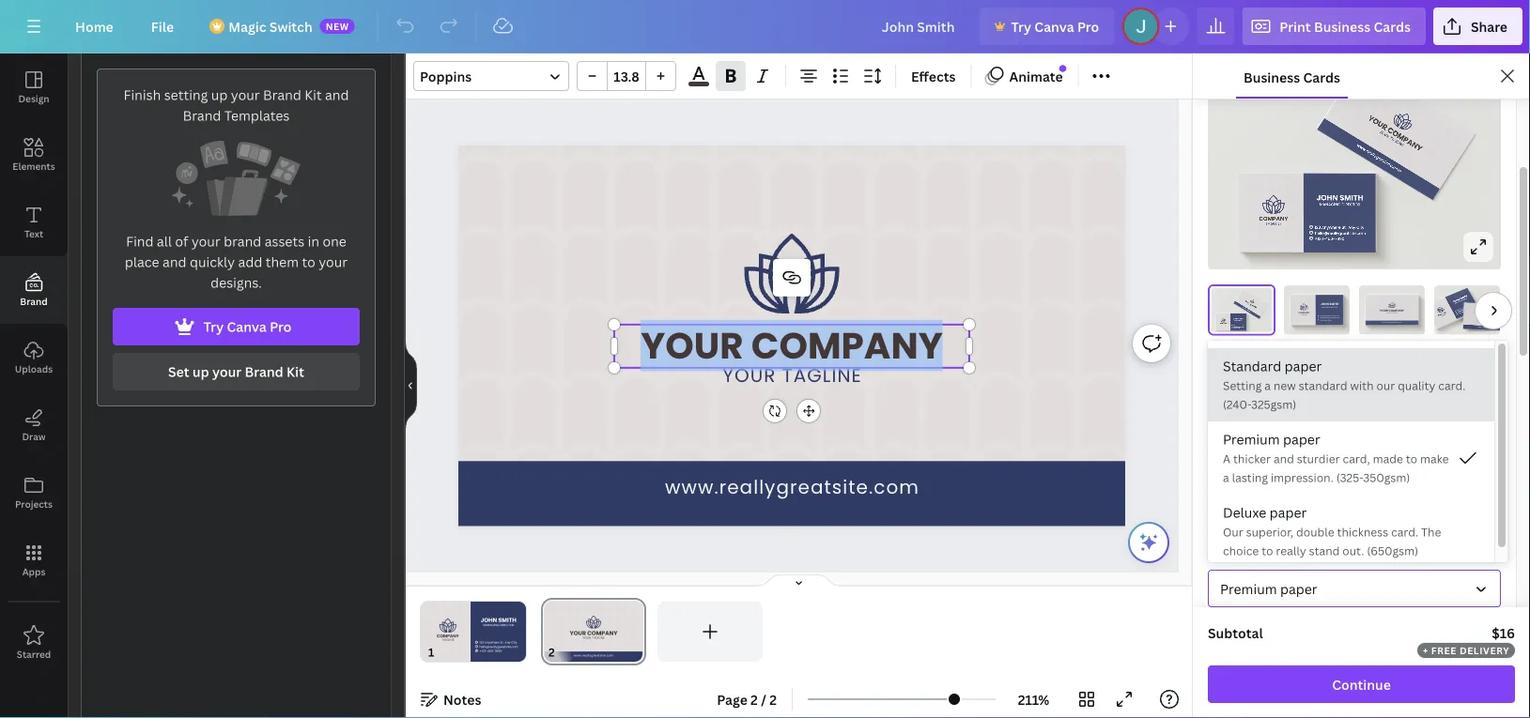 Task type: vqa. For each thing, say whether or not it's contained in the screenshot.
footer banner integrations highres image
no



Task type: locate. For each thing, give the bounding box(es) containing it.
0 horizontal spatial kit
[[287, 363, 304, 381]]

paper up superior,
[[1270, 504, 1307, 522]]

uploads
[[15, 363, 53, 375]]

hide image
[[405, 341, 417, 431]]

card. inside standard paper setting a new standard with our quality card. (240-325gsm)
[[1439, 378, 1466, 394]]

john
[[1317, 193, 1338, 203], [1453, 298, 1461, 304], [1321, 302, 1329, 307], [1234, 318, 1238, 320]]

try canva pro inside the 'main' menu bar
[[1011, 17, 1100, 35]]

up
[[211, 86, 228, 104], [193, 363, 209, 381]]

anywhere
[[1322, 225, 1341, 230], [1459, 307, 1466, 311], [1323, 315, 1330, 317], [1235, 325, 1239, 327]]

managing inside the john smith managing director
[[1320, 202, 1341, 207]]

any inside john smith managing director 123 anywhere st., any city hello@reallygreatsite.com +123-456-7890
[[1333, 315, 1336, 317]]

to
[[302, 253, 316, 271], [1308, 373, 1320, 388], [1406, 451, 1418, 467], [1262, 544, 1274, 559]]

print
[[1322, 373, 1349, 388]]

0 vertical spatial company tagline
[[1259, 215, 1289, 227]]

kit inside button
[[287, 363, 304, 381]]

1 vertical spatial try
[[203, 318, 224, 336]]

+123-
[[1315, 236, 1326, 242], [1459, 312, 1463, 315], [1320, 320, 1324, 322], [1233, 328, 1236, 329]]

cards down print business cards dropdown button
[[1304, 68, 1341, 86]]

business down print
[[1244, 68, 1301, 86]]

city inside john smith managing director 123 anywhere st., any city hello@reallygreatsite.com +123-456-7890
[[1337, 315, 1340, 317]]

paper inside standard paper setting a new standard with our quality card. (240-325gsm)
[[1285, 358, 1322, 375]]

brand up uploads button
[[20, 295, 48, 308]]

to down in
[[302, 253, 316, 271]]

1 horizontal spatial try canva pro
[[1011, 17, 1100, 35]]

john smith managing director 123 anywhere st., any city hello@reallygreatsite.com +123-456-7890
[[1320, 302, 1340, 322]]

company inside your company www.reallygreatsite.com
[[1485, 316, 1499, 320]]

your company your tagline www.reallygreatsite.com up standard
[[1242, 300, 1258, 314]]

set
[[168, 363, 189, 381]]

company
[[1386, 125, 1425, 154], [1259, 215, 1289, 223], [1249, 303, 1258, 309], [1389, 309, 1405, 313], [1438, 311, 1448, 317], [1299, 311, 1310, 314], [1485, 316, 1499, 320], [751, 320, 943, 372], [1221, 323, 1227, 325]]

1 horizontal spatial try canva pro button
[[979, 8, 1115, 45]]

1 vertical spatial a
[[1223, 470, 1230, 486]]

a inside premium paper a thicker and sturdier card, made to make a lasting impression. (325-350gsm)
[[1223, 470, 1230, 486]]

1 vertical spatial cards
[[1304, 68, 1341, 86]]

123 inside 123 anywhere st., any city hello@reallygreatsite.com +123-456-7890
[[1315, 225, 1321, 230]]

premium paper option
[[1208, 422, 1495, 495]]

0 horizontal spatial cards
[[1304, 68, 1341, 86]]

0 horizontal spatial card.
[[1392, 525, 1419, 540]]

poppins button
[[413, 61, 569, 91]]

0 vertical spatial card.
[[1439, 378, 1466, 394]]

your inside finish setting up your brand kit and brand templates
[[231, 86, 260, 104]]

premium
[[1223, 431, 1280, 449], [1221, 580, 1277, 598]]

try canva pro down designs.
[[203, 318, 292, 336]]

1 horizontal spatial try
[[1011, 17, 1032, 35]]

assets
[[265, 233, 305, 250]]

canva down designs.
[[227, 318, 267, 336]]

company tagline
[[1259, 215, 1289, 227], [1299, 311, 1310, 316]]

1 horizontal spatial company tagline
[[1299, 311, 1310, 316]]

1 horizontal spatial 2
[[770, 691, 777, 709]]

and down new
[[325, 86, 349, 104]]

poppins
[[420, 67, 472, 85]]

in
[[308, 233, 319, 250]]

0 vertical spatial and
[[325, 86, 349, 104]]

standard paper option
[[1208, 349, 1495, 422]]

1 vertical spatial pro
[[270, 318, 292, 336]]

1 horizontal spatial business
[[1314, 17, 1371, 35]]

try up animate popup button
[[1011, 17, 1032, 35]]

try canva pro button
[[979, 8, 1115, 45], [113, 308, 360, 346]]

and up impression.
[[1274, 451, 1295, 467]]

your right set
[[212, 363, 242, 381]]

1 horizontal spatial your company
[[1367, 113, 1425, 154]]

www.reallygreatsite.com inside your company www.reallygreatsite.com
[[1479, 327, 1497, 329]]

business right print
[[1314, 17, 1371, 35]]

#443737 image
[[689, 82, 709, 86], [689, 82, 709, 86]]

0 vertical spatial try canva pro
[[1011, 17, 1100, 35]]

1 vertical spatial business
[[1244, 68, 1301, 86]]

animate
[[1010, 67, 1063, 85]]

Paper type button
[[1208, 570, 1501, 608]]

456-
[[1326, 236, 1335, 242], [1462, 311, 1466, 314], [1324, 320, 1328, 322], [1236, 328, 1238, 329]]

pro
[[1078, 17, 1100, 35], [270, 318, 292, 336]]

up right set
[[193, 363, 209, 381]]

try canva pro up new image
[[1011, 17, 1100, 35]]

Page title text field
[[563, 644, 571, 662]]

your tagline
[[723, 363, 862, 389]]

st.,
[[1342, 225, 1348, 230], [1465, 306, 1468, 308], [1331, 315, 1333, 317], [1239, 325, 1241, 327]]

1 vertical spatial try canva pro button
[[113, 308, 360, 346]]

effects
[[911, 67, 956, 85]]

brand inside side panel tab list
[[20, 295, 48, 308]]

try
[[1011, 17, 1032, 35], [203, 318, 224, 336]]

2 left /
[[751, 691, 758, 709]]

(240-
[[1223, 397, 1252, 412]]

paper type
[[1208, 545, 1268, 561]]

123 anywhere st., any city hello@reallygreatsite.com +123-456-7890
[[1315, 225, 1366, 242]]

paper down really
[[1281, 580, 1318, 598]]

card,
[[1343, 451, 1371, 467]]

to inside deluxe paper our superior, double thickness card. the choice to really stand out. (650gsm)
[[1262, 544, 1274, 559]]

magic switch
[[228, 17, 313, 35]]

1 vertical spatial card.
[[1392, 525, 1419, 540]]

up inside button
[[193, 363, 209, 381]]

a left new at the right of page
[[1265, 378, 1271, 394]]

hello@reallygreatsite.com
[[1315, 231, 1366, 236], [1458, 305, 1475, 313], [1320, 317, 1340, 319], [1233, 327, 1245, 328]]

standard
[[1223, 358, 1282, 375]]

paper inside button
[[1281, 580, 1318, 598]]

john smith managing director 123 anywhere st., any city hello@reallygreatsite.com +123-456-7890 company tagline up standard
[[1221, 318, 1245, 329]]

0 vertical spatial kit
[[305, 86, 322, 104]]

paper
[[1285, 358, 1322, 375], [1284, 431, 1321, 449], [1270, 504, 1307, 522], [1281, 580, 1318, 598]]

1 horizontal spatial up
[[211, 86, 228, 104]]

smith
[[1340, 193, 1364, 203], [1460, 295, 1469, 301], [1330, 302, 1339, 307], [1239, 318, 1244, 320]]

main menu bar
[[0, 0, 1531, 54]]

(325-
[[1337, 470, 1364, 486]]

123 inside john smith managing director 123 anywhere st., any city hello@reallygreatsite.com +123-456-7890
[[1320, 315, 1323, 317]]

paper for deluxe paper
[[1270, 504, 1307, 522]]

your company
[[1367, 113, 1425, 154], [641, 320, 943, 372]]

premium up thicker
[[1223, 431, 1280, 449]]

home link
[[60, 8, 129, 45]]

0 vertical spatial premium
[[1223, 431, 1280, 449]]

premium for premium paper
[[1221, 580, 1277, 598]]

your inside your company text field
[[641, 320, 744, 372]]

www.reallygreatsite.com inside the your tagline www.reallygreatsite.com
[[1356, 143, 1403, 174]]

card. up the (650gsm)
[[1392, 525, 1419, 540]]

1 horizontal spatial cards
[[1374, 17, 1411, 35]]

2 vertical spatial and
[[1274, 451, 1295, 467]]

new
[[326, 20, 349, 32]]

to inside premium paper a thicker and sturdier card, made to make a lasting impression. (325-350gsm)
[[1406, 451, 1418, 467]]

7890
[[1335, 236, 1345, 242], [1465, 309, 1469, 312], [1328, 320, 1332, 322], [1238, 328, 1240, 329]]

john smith managing director 123 anywhere st., any city hello@reallygreatsite.com +123-456-7890 company tagline left your company www.reallygreatsite.com
[[1438, 295, 1475, 317]]

double
[[1297, 525, 1335, 540]]

premium inside premium paper a thicker and sturdier card, made to make a lasting impression. (325-350gsm)
[[1223, 431, 1280, 449]]

your up templates
[[231, 86, 260, 104]]

0 vertical spatial business
[[1314, 17, 1371, 35]]

cards inside dropdown button
[[1374, 17, 1411, 35]]

company inside text field
[[751, 320, 943, 372]]

starred
[[17, 648, 51, 661]]

paper type list box
[[1208, 349, 1495, 568]]

1 vertical spatial john smith managing director 123 anywhere st., any city hello@reallygreatsite.com +123-456-7890 company tagline
[[1221, 318, 1245, 329]]

city
[[1357, 225, 1365, 230], [1470, 304, 1473, 306], [1337, 315, 1340, 317], [1243, 325, 1244, 327]]

1 horizontal spatial card.
[[1439, 378, 1466, 394]]

uploads button
[[0, 324, 68, 392]]

1 vertical spatial your company
[[641, 320, 943, 372]]

smith inside the john smith managing director
[[1340, 193, 1364, 203]]

0 vertical spatial try canva pro button
[[979, 8, 1115, 45]]

0 horizontal spatial and
[[163, 253, 187, 271]]

canva up new image
[[1035, 17, 1075, 35]]

1 horizontal spatial john smith managing director 123 anywhere st., any city hello@reallygreatsite.com +123-456-7890 company tagline
[[1438, 295, 1475, 317]]

0 vertical spatial cards
[[1374, 17, 1411, 35]]

company inside the your company
[[1386, 125, 1425, 154]]

group
[[577, 61, 677, 91]]

your company your tagline www.reallygreatsite.com right john smith managing director 123 anywhere st., any city hello@reallygreatsite.com +123-456-7890
[[1380, 309, 1405, 324]]

business inside print business cards dropdown button
[[1314, 17, 1371, 35]]

projects button
[[0, 459, 68, 527]]

impression.
[[1271, 470, 1334, 486]]

0 horizontal spatial try canva pro
[[203, 318, 292, 336]]

director
[[1342, 202, 1361, 207], [1462, 298, 1468, 302], [1331, 306, 1338, 308], [1239, 320, 1243, 321]]

and down of
[[163, 253, 187, 271]]

0 horizontal spatial 2
[[751, 691, 758, 709]]

0 vertical spatial try
[[1011, 17, 1032, 35]]

to down superior,
[[1262, 544, 1274, 559]]

to left 'make'
[[1406, 451, 1418, 467]]

0 vertical spatial up
[[211, 86, 228, 104]]

paper
[[1208, 545, 1240, 561]]

business cards
[[1244, 68, 1341, 86]]

card. right 'quality'
[[1439, 378, 1466, 394]]

1 horizontal spatial canva
[[1035, 17, 1075, 35]]

your down one
[[319, 253, 348, 271]]

1 horizontal spatial a
[[1265, 378, 1271, 394]]

1 vertical spatial kit
[[287, 363, 304, 381]]

premium down 'type'
[[1221, 580, 1277, 598]]

a
[[1265, 378, 1271, 394], [1223, 470, 1230, 486]]

and inside finish setting up your brand kit and brand templates
[[325, 86, 349, 104]]

0 vertical spatial canva
[[1035, 17, 1075, 35]]

one
[[323, 233, 347, 250]]

paper up sturdier
[[1284, 431, 1321, 449]]

card.
[[1439, 378, 1466, 394], [1392, 525, 1419, 540]]

2 horizontal spatial and
[[1274, 451, 1295, 467]]

456- inside john smith managing director 123 anywhere st., any city hello@reallygreatsite.com +123-456-7890
[[1324, 320, 1328, 322]]

setting
[[164, 86, 208, 104]]

up inside finish setting up your brand kit and brand templates
[[211, 86, 228, 104]]

to inside the find all of your brand assets in one place and quickly add them to your designs.
[[302, 253, 316, 271]]

– – number field
[[614, 67, 640, 85]]

0 horizontal spatial a
[[1223, 470, 1230, 486]]

superior,
[[1247, 525, 1294, 540]]

up right setting at the left top of page
[[211, 86, 228, 104]]

paper up new at the right of page
[[1285, 358, 1322, 375]]

and inside the find all of your brand assets in one place and quickly add them to your designs.
[[163, 253, 187, 271]]

try canva pro button up new image
[[979, 8, 1115, 45]]

john smith managing director
[[1317, 193, 1364, 207]]

and inside premium paper a thicker and sturdier card, made to make a lasting impression. (325-350gsm)
[[1274, 451, 1295, 467]]

any inside 123 anywhere st., any city hello@reallygreatsite.com +123-456-7890
[[1349, 225, 1356, 230]]

try canva pro
[[1011, 17, 1100, 35], [203, 318, 292, 336]]

standard paper setting a new standard with our quality card. (240-325gsm)
[[1223, 358, 1466, 412]]

finish setting up your brand kit and brand templates
[[124, 86, 349, 124]]

0 horizontal spatial canva
[[227, 318, 267, 336]]

1 vertical spatial up
[[193, 363, 209, 381]]

the
[[1422, 525, 1442, 540]]

file button
[[136, 8, 189, 45]]

company tagline left 123 anywhere st., any city hello@reallygreatsite.com +123-456-7890
[[1259, 215, 1289, 227]]

0 horizontal spatial try canva pro button
[[113, 308, 360, 346]]

any
[[1349, 225, 1356, 230], [1467, 305, 1470, 307], [1333, 315, 1336, 317], [1241, 325, 1242, 327]]

paper inside premium paper a thicker and sturdier card, made to make a lasting impression. (325-350gsm)
[[1284, 431, 1321, 449]]

apps
[[22, 566, 45, 578]]

7890 inside john smith managing director 123 anywhere st., any city hello@reallygreatsite.com +123-456-7890
[[1328, 320, 1332, 322]]

a down a
[[1223, 470, 1230, 486]]

cards
[[1374, 17, 1411, 35], [1304, 68, 1341, 86]]

211% button
[[1004, 685, 1065, 715]]

0 vertical spatial pro
[[1078, 17, 1100, 35]]

business
[[1314, 17, 1371, 35], [1244, 68, 1301, 86]]

try down designs.
[[203, 318, 224, 336]]

make
[[1421, 451, 1449, 467]]

1 horizontal spatial kit
[[305, 86, 322, 104]]

canva inside the 'main' menu bar
[[1035, 17, 1075, 35]]

0 vertical spatial john smith managing director 123 anywhere st., any city hello@reallygreatsite.com +123-456-7890 company tagline
[[1438, 295, 1475, 317]]

0 horizontal spatial pro
[[270, 318, 292, 336]]

1 horizontal spatial and
[[325, 86, 349, 104]]

2 right /
[[770, 691, 777, 709]]

your inside your company www.reallygreatsite.com
[[1477, 316, 1484, 320]]

company tagline left john smith managing director 123 anywhere st., any city hello@reallygreatsite.com +123-456-7890
[[1299, 311, 1310, 316]]

(650gsm)
[[1367, 544, 1419, 559]]

2
[[751, 691, 758, 709], [770, 691, 777, 709]]

cards left share dropdown button
[[1374, 17, 1411, 35]]

business cards button
[[1237, 54, 1348, 99]]

cards inside button
[[1304, 68, 1341, 86]]

1 vertical spatial canva
[[227, 318, 267, 336]]

0 horizontal spatial your company
[[641, 320, 943, 372]]

1 vertical spatial and
[[163, 253, 187, 271]]

tagline
[[1389, 135, 1406, 148], [1266, 221, 1282, 227], [1250, 305, 1254, 308], [1392, 313, 1398, 315], [1441, 314, 1447, 317], [1301, 314, 1308, 316], [1222, 324, 1226, 326], [782, 363, 862, 389]]

continue
[[1332, 676, 1391, 694]]

brand
[[224, 233, 261, 250]]

your up the 'quickly'
[[192, 233, 220, 250]]

finish
[[124, 86, 161, 104]]

st., inside 123 anywhere st., any city hello@reallygreatsite.com +123-456-7890
[[1342, 225, 1348, 230]]

1 vertical spatial premium
[[1221, 580, 1277, 598]]

0 horizontal spatial your company your tagline www.reallygreatsite.com
[[1242, 300, 1258, 314]]

0 horizontal spatial up
[[193, 363, 209, 381]]

premium inside paper type button
[[1221, 580, 1277, 598]]

0 horizontal spatial company tagline
[[1259, 215, 1289, 227]]

animate button
[[980, 61, 1071, 91]]

try canva pro button down designs.
[[113, 308, 360, 346]]

your
[[231, 86, 260, 104], [192, 233, 220, 250], [319, 253, 348, 271], [212, 363, 242, 381], [1245, 373, 1271, 388]]

0 vertical spatial a
[[1265, 378, 1271, 394]]

0 horizontal spatial business
[[1244, 68, 1301, 86]]

1 horizontal spatial pro
[[1078, 17, 1100, 35]]

paper inside deluxe paper our superior, double thickness card. the choice to really stand out. (650gsm)
[[1270, 504, 1307, 522]]

your company your tagline www.reallygreatsite.com
[[1242, 300, 1258, 314], [1380, 309, 1405, 324]]



Task type: describe. For each thing, give the bounding box(es) containing it.
hello@reallygreatsite.com inside 123 anywhere st., any city hello@reallygreatsite.com +123-456-7890
[[1315, 231, 1366, 236]]

our
[[1223, 525, 1244, 540]]

456- inside 123 anywhere st., any city hello@reallygreatsite.com +123-456-7890
[[1326, 236, 1335, 242]]

anywhere inside john smith managing director 123 anywhere st., any city hello@reallygreatsite.com +123-456-7890
[[1323, 315, 1330, 317]]

home
[[75, 17, 113, 35]]

+ free delivery
[[1423, 645, 1510, 657]]

share
[[1471, 17, 1508, 35]]

print business cards
[[1280, 17, 1411, 35]]

switch
[[269, 17, 313, 35]]

design button
[[0, 54, 68, 121]]

select your pages to print element
[[1208, 397, 1501, 514]]

notes button
[[413, 685, 489, 715]]

1 horizontal spatial your company your tagline www.reallygreatsite.com
[[1380, 309, 1405, 324]]

/
[[761, 691, 767, 709]]

select
[[1208, 373, 1243, 388]]

thicker
[[1234, 451, 1271, 467]]

1 2 from the left
[[751, 691, 758, 709]]

design
[[18, 92, 49, 105]]

director inside the john smith managing director
[[1342, 202, 1361, 207]]

select your pages to print
[[1208, 373, 1349, 388]]

try inside the 'main' menu bar
[[1011, 17, 1032, 35]]

type
[[1243, 545, 1268, 561]]

effects button
[[904, 61, 964, 91]]

managing inside john smith managing director 123 anywhere st., any city hello@reallygreatsite.com +123-456-7890
[[1322, 306, 1330, 308]]

your left new at the right of page
[[1245, 373, 1271, 388]]

place
[[125, 253, 159, 271]]

+123- inside john smith managing director 123 anywhere st., any city hello@reallygreatsite.com +123-456-7890
[[1320, 320, 1324, 322]]

with
[[1351, 378, 1374, 394]]

0 horizontal spatial try
[[203, 318, 224, 336]]

your inside the your tagline www.reallygreatsite.com
[[1379, 129, 1391, 139]]

+
[[1423, 645, 1429, 657]]

john inside john smith managing director 123 anywhere st., any city hello@reallygreatsite.com +123-456-7890
[[1321, 302, 1329, 307]]

new image
[[1060, 65, 1067, 72]]

side panel tab list
[[0, 54, 68, 677]]

add
[[238, 253, 262, 271]]

lasting
[[1232, 470, 1268, 486]]

free
[[1432, 645, 1457, 657]]

paper for premium paper
[[1284, 431, 1321, 449]]

draw
[[22, 430, 46, 443]]

our
[[1377, 378, 1395, 394]]

card. inside deluxe paper our superior, double thickness card. the choice to really stand out. (650gsm)
[[1392, 525, 1419, 540]]

1 vertical spatial try canva pro
[[203, 318, 292, 336]]

pro inside the 'main' menu bar
[[1078, 17, 1100, 35]]

print business cards button
[[1242, 8, 1426, 45]]

brand down setting at the left top of page
[[183, 107, 221, 124]]

1 vertical spatial company tagline
[[1299, 311, 1310, 316]]

choice
[[1223, 544, 1259, 559]]

set up your brand kit button
[[113, 353, 360, 391]]

your tagline www.reallygreatsite.com
[[1356, 129, 1406, 174]]

elements button
[[0, 121, 68, 189]]

director inside john smith managing director 123 anywhere st., any city hello@reallygreatsite.com +123-456-7890
[[1331, 306, 1338, 308]]

your company inside your company text field
[[641, 320, 943, 372]]

them
[[266, 253, 299, 271]]

hide pages image
[[754, 574, 844, 589]]

of
[[175, 233, 188, 250]]

premium paper
[[1221, 580, 1318, 598]]

business inside business cards button
[[1244, 68, 1301, 86]]

set up your brand kit
[[168, 363, 304, 381]]

325gsm)
[[1252, 397, 1297, 412]]

Your Company text field
[[614, 320, 970, 372]]

draw button
[[0, 392, 68, 459]]

brand right set
[[245, 363, 283, 381]]

+123- inside 123 anywhere st., any city hello@reallygreatsite.com +123-456-7890
[[1315, 236, 1326, 242]]

deluxe
[[1223, 504, 1267, 522]]

0 vertical spatial your company
[[1367, 113, 1425, 154]]

to left print
[[1308, 373, 1320, 388]]

hello@reallygreatsite.com inside john smith managing director 123 anywhere st., any city hello@reallygreatsite.com +123-456-7890
[[1320, 317, 1340, 319]]

find all of your brand assets in one place and quickly add them to your designs.
[[125, 233, 348, 292]]

file
[[151, 17, 174, 35]]

brand up templates
[[263, 86, 301, 104]]

kit inside finish setting up your brand kit and brand templates
[[305, 86, 322, 104]]

delivery
[[1460, 645, 1510, 657]]

starred button
[[0, 610, 68, 677]]

smith inside john smith managing director 123 anywhere st., any city hello@reallygreatsite.com +123-456-7890
[[1330, 302, 1339, 307]]

brand button
[[0, 257, 68, 324]]

Design title text field
[[867, 8, 972, 45]]

page
[[717, 691, 748, 709]]

paper for standard paper
[[1285, 358, 1322, 375]]

out.
[[1343, 544, 1365, 559]]

subtotal
[[1208, 624, 1264, 642]]

page 2 / 2 button
[[710, 685, 785, 715]]

really
[[1276, 544, 1307, 559]]

find
[[126, 233, 154, 250]]

thickness
[[1338, 525, 1389, 540]]

quality
[[1398, 378, 1436, 394]]

elements
[[12, 160, 55, 172]]

211%
[[1018, 691, 1050, 709]]

john inside the john smith managing director
[[1317, 193, 1338, 203]]

deluxe paper option
[[1208, 495, 1495, 568]]

350gsm)
[[1364, 470, 1411, 486]]

print
[[1280, 17, 1311, 35]]

text
[[24, 227, 43, 240]]

standard
[[1299, 378, 1348, 394]]

try canva pro button inside the 'main' menu bar
[[979, 8, 1115, 45]]

7890 inside 123 anywhere st., any city hello@reallygreatsite.com +123-456-7890
[[1335, 236, 1345, 242]]

all
[[157, 233, 172, 250]]

share button
[[1434, 8, 1523, 45]]

a inside standard paper setting a new standard with our quality card. (240-325gsm)
[[1265, 378, 1271, 394]]

text button
[[0, 189, 68, 257]]

canva assistant image
[[1138, 532, 1160, 554]]

new
[[1274, 378, 1296, 394]]

city inside 123 anywhere st., any city hello@reallygreatsite.com +123-456-7890
[[1357, 225, 1365, 230]]

page 2 image
[[541, 602, 646, 662]]

anywhere inside 123 anywhere st., any city hello@reallygreatsite.com +123-456-7890
[[1322, 225, 1341, 230]]

tagline inside the your tagline www.reallygreatsite.com
[[1389, 135, 1406, 148]]

st., inside john smith managing director 123 anywhere st., any city hello@reallygreatsite.com +123-456-7890
[[1331, 315, 1333, 317]]

made
[[1373, 451, 1404, 467]]

sturdier
[[1297, 451, 1340, 467]]

quickly
[[190, 253, 235, 271]]

designs.
[[211, 274, 262, 292]]

a
[[1223, 451, 1231, 467]]

2 2 from the left
[[770, 691, 777, 709]]

$16
[[1492, 624, 1516, 642]]

magic
[[228, 17, 266, 35]]

premium for premium paper a thicker and sturdier card, made to make a lasting impression. (325-350gsm)
[[1223, 431, 1280, 449]]

0 horizontal spatial john smith managing director 123 anywhere st., any city hello@reallygreatsite.com +123-456-7890 company tagline
[[1221, 318, 1245, 329]]

your inside set up your brand kit button
[[212, 363, 242, 381]]

stand
[[1309, 544, 1340, 559]]



